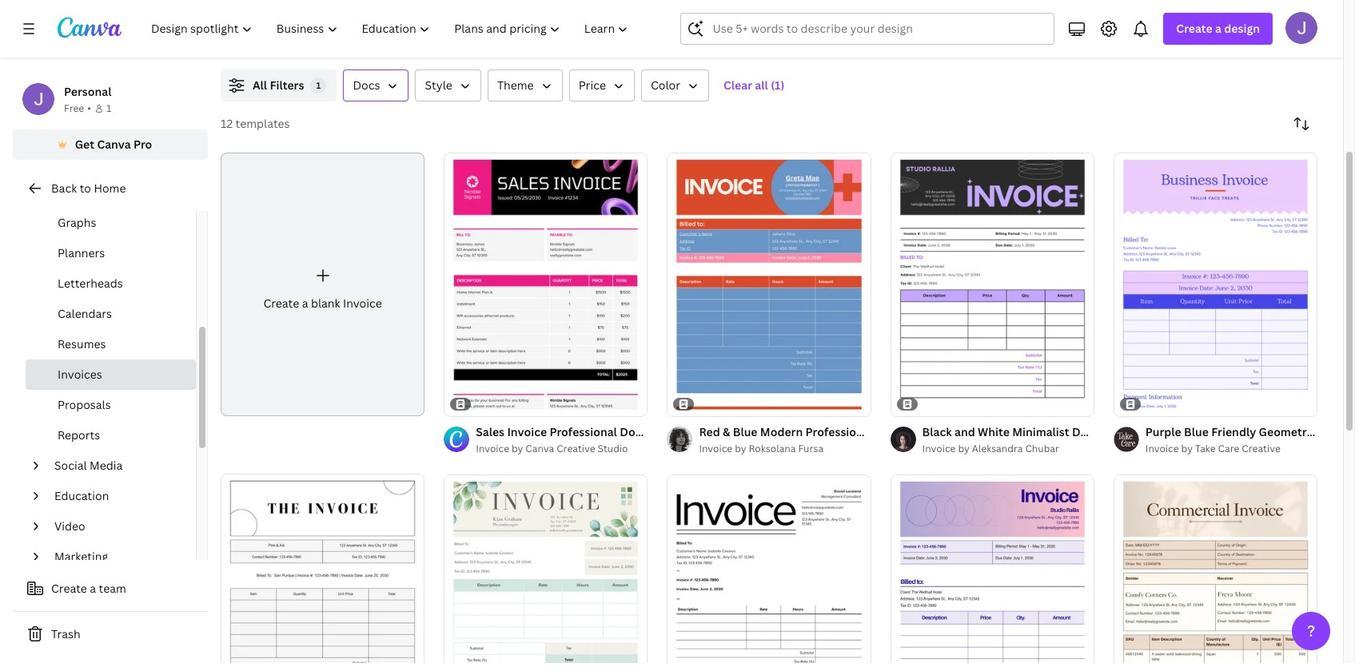 Task type: locate. For each thing, give the bounding box(es) containing it.
invoice
[[343, 296, 382, 311], [976, 425, 1016, 440], [1174, 425, 1214, 440], [476, 442, 509, 456], [699, 442, 732, 456], [922, 442, 956, 456], [1145, 442, 1179, 456]]

by
[[512, 442, 523, 456], [735, 442, 746, 456], [958, 442, 970, 456], [1181, 442, 1193, 456]]

12 templates
[[221, 116, 290, 131]]

create left blank
[[263, 296, 299, 311]]

3 by from the left
[[958, 442, 970, 456]]

red & blue modern professional health consulting invoice doc image
[[667, 153, 871, 417]]

doc up chubar at right bottom
[[1019, 425, 1041, 440]]

create inside button
[[51, 581, 87, 596]]

letterheads link
[[26, 269, 196, 299]]

invoice by canva creative studio
[[476, 442, 628, 456]]

create a team button
[[13, 573, 208, 605]]

invoice by canva creative studio link
[[476, 441, 648, 457]]

1 horizontal spatial creative
[[1242, 442, 1281, 456]]

doc inside red & blue modern professional health consulting invoice doc invoice by roksolana fursa
[[1019, 425, 1041, 440]]

0 vertical spatial 1
[[316, 79, 321, 91]]

create a blank invoice element
[[221, 153, 425, 417]]

contractor
[[1112, 425, 1172, 440]]

2 creative from the left
[[1242, 442, 1281, 456]]

1 horizontal spatial canva
[[526, 442, 554, 456]]

1
[[316, 79, 321, 91], [106, 102, 111, 115]]

0 vertical spatial create
[[1176, 21, 1213, 36]]

a for design
[[1215, 21, 1222, 36]]

resumes link
[[26, 329, 196, 360]]

canva inside button
[[97, 137, 131, 152]]

create inside dropdown button
[[1176, 21, 1213, 36]]

geometric
[[1259, 425, 1316, 440]]

0 horizontal spatial creative
[[557, 442, 595, 456]]

2 by from the left
[[735, 442, 746, 456]]

0 horizontal spatial 1
[[106, 102, 111, 115]]

1 right filters
[[316, 79, 321, 91]]

blue inside 'purple blue friendly geometric beauty invoice by take care creative'
[[1184, 425, 1209, 440]]

canva left studio
[[526, 442, 554, 456]]

creative left studio
[[557, 442, 595, 456]]

home
[[94, 181, 126, 196]]

blue
[[733, 425, 757, 440], [1184, 425, 1209, 440]]

1 vertical spatial a
[[302, 296, 308, 311]]

a for team
[[90, 581, 96, 596]]

invoices
[[58, 367, 102, 382]]

1 vertical spatial canva
[[526, 442, 554, 456]]

create left design
[[1176, 21, 1213, 36]]

0 horizontal spatial doc
[[1019, 425, 1041, 440]]

creative down purple blue friendly geometric beauty link
[[1242, 442, 1281, 456]]

design
[[1224, 21, 1260, 36]]

proposals
[[58, 397, 111, 413]]

video
[[54, 519, 85, 534]]

0 vertical spatial canva
[[97, 137, 131, 152]]

blue right &
[[733, 425, 757, 440]]

0 horizontal spatial a
[[90, 581, 96, 596]]

red
[[699, 425, 720, 440]]

canva
[[97, 137, 131, 152], [526, 442, 554, 456]]

invoice templates image
[[976, 0, 1317, 50], [1077, 0, 1217, 21]]

doc
[[1019, 425, 1041, 440], [1217, 425, 1238, 440]]

canva left pro
[[97, 137, 131, 152]]

creative
[[557, 442, 595, 456], [1242, 442, 1281, 456]]

2 doc from the left
[[1217, 425, 1238, 440]]

personal
[[64, 84, 111, 99]]

a left team
[[90, 581, 96, 596]]

blue up take
[[1184, 425, 1209, 440]]

red & blue modern professional health consulting invoice doc link
[[699, 424, 1041, 441]]

purple
[[1145, 425, 1181, 440]]

a inside dropdown button
[[1215, 21, 1222, 36]]

0 horizontal spatial blue
[[733, 425, 757, 440]]

Sort by button
[[1285, 108, 1317, 140]]

purple blue friendly geometric beauty business invoice doc image
[[1113, 153, 1317, 417]]

1 horizontal spatial doc
[[1217, 425, 1238, 440]]

get canva pro button
[[13, 130, 208, 160]]

2 horizontal spatial a
[[1215, 21, 1222, 36]]

12
[[221, 116, 233, 131]]

graphs
[[58, 215, 96, 230]]

a left blank
[[302, 296, 308, 311]]

price button
[[569, 70, 635, 102]]

consulting
[[915, 425, 974, 440]]

a inside button
[[90, 581, 96, 596]]

social media
[[54, 458, 123, 473]]

invoice by roksolana fursa link
[[699, 441, 871, 457]]

4 by from the left
[[1181, 442, 1193, 456]]

clear all (1) button
[[715, 70, 792, 102]]

1 vertical spatial 1
[[106, 102, 111, 115]]

all
[[253, 78, 267, 93]]

1 horizontal spatial 1
[[316, 79, 321, 91]]

2 horizontal spatial create
[[1176, 21, 1213, 36]]

•
[[87, 102, 91, 115]]

graphs link
[[26, 208, 196, 238]]

Search search field
[[713, 14, 1044, 44]]

2 blue from the left
[[1184, 425, 1209, 440]]

&
[[723, 425, 730, 440]]

1 vertical spatial create
[[263, 296, 299, 311]]

color
[[651, 78, 680, 93]]

None search field
[[681, 13, 1055, 45]]

0 horizontal spatial create
[[51, 581, 87, 596]]

a left design
[[1215, 21, 1222, 36]]

purple blue friendly geometric beauty link
[[1145, 424, 1355, 441]]

0 horizontal spatial canva
[[97, 137, 131, 152]]

create
[[1176, 21, 1213, 36], [263, 296, 299, 311], [51, 581, 87, 596]]

video link
[[48, 512, 186, 542]]

1 doc from the left
[[1019, 425, 1041, 440]]

a for blank
[[302, 296, 308, 311]]

1 blue from the left
[[733, 425, 757, 440]]

1 horizontal spatial blue
[[1184, 425, 1209, 440]]

doc up care
[[1217, 425, 1238, 440]]

0 vertical spatial a
[[1215, 21, 1222, 36]]

theme button
[[488, 70, 563, 102]]

create down marketing on the left
[[51, 581, 87, 596]]

style
[[425, 78, 452, 93]]

aleksandra
[[972, 442, 1023, 456]]

purple blue friendly geometric beauty invoice by take care creative
[[1145, 425, 1355, 456]]

roksolana
[[749, 442, 796, 456]]

1 horizontal spatial create
[[263, 296, 299, 311]]

blank
[[311, 296, 340, 311]]

price
[[579, 78, 606, 93]]

social media link
[[48, 451, 186, 481]]

1 by from the left
[[512, 442, 523, 456]]

jacob simon image
[[1285, 12, 1317, 44]]

2 vertical spatial a
[[90, 581, 96, 596]]

doc inside black and white minimalist design contractor invoice doc invoice by aleksandra chubar
[[1217, 425, 1238, 440]]

2 vertical spatial create
[[51, 581, 87, 596]]

care
[[1218, 442, 1239, 456]]

free •
[[64, 102, 91, 115]]

1 right •
[[106, 102, 111, 115]]

1 horizontal spatial a
[[302, 296, 308, 311]]

trash link
[[13, 619, 208, 651]]

trash
[[51, 627, 80, 642]]

sales invoice professional doc in black pink purple tactile 3d style image
[[444, 153, 648, 417]]



Task type: vqa. For each thing, say whether or not it's contained in the screenshot.
RESUMES link
yes



Task type: describe. For each thing, give the bounding box(es) containing it.
create a design
[[1176, 21, 1260, 36]]

filters
[[270, 78, 304, 93]]

create for create a blank invoice
[[263, 296, 299, 311]]

professional
[[806, 425, 873, 440]]

take
[[1195, 442, 1216, 456]]

blue inside red & blue modern professional health consulting invoice doc invoice by roksolana fursa
[[733, 425, 757, 440]]

black and white friendly corporate general merchandise business invoice doc image
[[221, 474, 425, 664]]

create a blank invoice link
[[221, 153, 425, 417]]

1 invoice templates image from the left
[[976, 0, 1317, 50]]

green beige elegant health consultant invoice doc image
[[444, 475, 648, 664]]

by inside 'purple blue friendly geometric beauty invoice by take care creative'
[[1181, 442, 1193, 456]]

create a design button
[[1163, 13, 1273, 45]]

studio
[[598, 442, 628, 456]]

by inside red & blue modern professional health consulting invoice doc invoice by roksolana fursa
[[735, 442, 746, 456]]

get
[[75, 137, 94, 152]]

social
[[54, 458, 87, 473]]

letterheads
[[58, 276, 123, 291]]

marketing link
[[48, 542, 186, 572]]

design
[[1072, 425, 1109, 440]]

back
[[51, 181, 77, 196]]

reports
[[58, 428, 100, 443]]

clear all (1)
[[723, 78, 784, 93]]

invoice by take care creative link
[[1145, 441, 1317, 457]]

free
[[64, 102, 84, 115]]

team
[[99, 581, 126, 596]]

(1)
[[771, 78, 784, 93]]

black and white minimalist design contractor invoice doc link
[[922, 424, 1238, 441]]

planners link
[[26, 238, 196, 269]]

top level navigation element
[[141, 13, 642, 45]]

black and white minimalist design contractor invoice doc image
[[890, 153, 1094, 417]]

theme
[[497, 78, 534, 93]]

get canva pro
[[75, 137, 152, 152]]

marketing
[[54, 549, 108, 564]]

to
[[80, 181, 91, 196]]

neutral beige professional home and living commercial invoice doc image
[[1113, 475, 1317, 664]]

create a team
[[51, 581, 126, 596]]

fursa
[[798, 442, 823, 456]]

create a blank invoice
[[263, 296, 382, 311]]

docs
[[353, 78, 380, 93]]

and
[[955, 425, 975, 440]]

all
[[755, 78, 768, 93]]

media
[[90, 458, 123, 473]]

health
[[876, 425, 912, 440]]

create for create a design
[[1176, 21, 1213, 36]]

education
[[54, 488, 109, 504]]

calendars link
[[26, 299, 196, 329]]

1 creative from the left
[[557, 442, 595, 456]]

style button
[[415, 70, 481, 102]]

creative inside 'purple blue friendly geometric beauty invoice by take care creative'
[[1242, 442, 1281, 456]]

all filters
[[253, 78, 304, 93]]

beauty
[[1319, 425, 1355, 440]]

templates
[[235, 116, 290, 131]]

black and white sleek minimalist management consulting invoice doc image
[[667, 475, 871, 664]]

chubar
[[1025, 442, 1059, 456]]

create for create a team
[[51, 581, 87, 596]]

2 invoice templates image from the left
[[1077, 0, 1217, 21]]

clear
[[723, 78, 752, 93]]

friendly
[[1211, 425, 1256, 440]]

black
[[922, 425, 952, 440]]

black and white minimalist design contractor invoice doc invoice by aleksandra chubar
[[922, 425, 1238, 456]]

back to home
[[51, 181, 126, 196]]

reports link
[[26, 421, 196, 451]]

pro
[[133, 137, 152, 152]]

education link
[[48, 481, 186, 512]]

purple pink geometric abstract minimalist design contractor invoice doc image
[[890, 475, 1094, 664]]

invoice by aleksandra chubar link
[[922, 441, 1094, 457]]

modern
[[760, 425, 803, 440]]

calendars
[[58, 306, 112, 321]]

by inside black and white minimalist design contractor invoice doc invoice by aleksandra chubar
[[958, 442, 970, 456]]

back to home link
[[13, 173, 208, 205]]

resumes
[[58, 337, 106, 352]]

color button
[[641, 70, 709, 102]]

1 filter options selected element
[[311, 78, 327, 94]]

red & blue modern professional health consulting invoice doc invoice by roksolana fursa
[[699, 425, 1041, 456]]

white
[[978, 425, 1010, 440]]

planners
[[58, 245, 105, 261]]

minimalist
[[1012, 425, 1069, 440]]

proposals link
[[26, 390, 196, 421]]

invoice inside 'purple blue friendly geometric beauty invoice by take care creative'
[[1145, 442, 1179, 456]]



